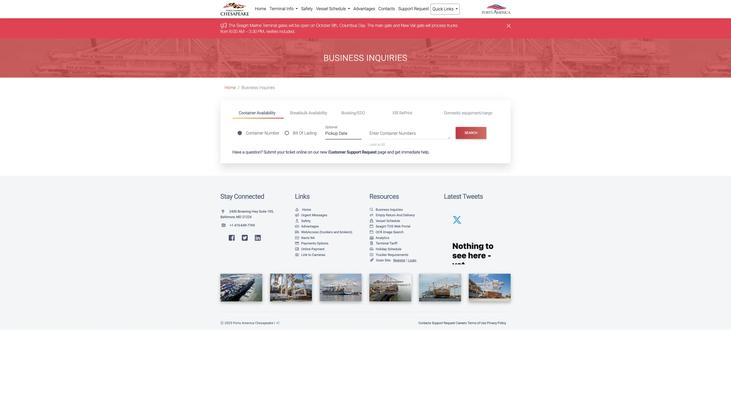 Task type: locate. For each thing, give the bounding box(es) containing it.
1 horizontal spatial vessel schedule link
[[370, 219, 401, 223]]

support request
[[399, 6, 430, 11]]

1 horizontal spatial contacts link
[[419, 319, 432, 328]]

0 horizontal spatial home link
[[225, 85, 236, 90]]

advantages
[[354, 6, 376, 11], [302, 225, 319, 229]]

0 horizontal spatial will
[[289, 23, 294, 28]]

on left our
[[308, 150, 313, 155]]

0 horizontal spatial contacts
[[379, 6, 395, 11]]

0 horizontal spatial home
[[225, 85, 236, 90]]

suite
[[259, 210, 267, 214]]

support
[[399, 6, 413, 11], [347, 150, 361, 155], [432, 322, 443, 326]]

advantages link up webaccess
[[295, 225, 319, 229]]

home for leftmost home link
[[225, 85, 236, 90]]

1 horizontal spatial availability
[[309, 111, 327, 116]]

business inquiries link
[[370, 208, 403, 212]]

1 vertical spatial vessel
[[376, 219, 386, 223]]

and
[[394, 23, 400, 28], [388, 150, 394, 155], [334, 231, 340, 235]]

container number
[[246, 131, 280, 136]]

container availability link
[[233, 108, 284, 119]]

and left "new"
[[394, 23, 400, 28]]

0 vertical spatial links
[[444, 7, 454, 12]]

0 vertical spatial search
[[465, 131, 478, 135]]

0 horizontal spatial contacts link
[[377, 4, 397, 14]]

copyright image
[[221, 322, 224, 326]]

to
[[378, 143, 381, 147], [309, 253, 312, 257]]

search down web
[[394, 231, 404, 235]]

0 horizontal spatial business
[[242, 85, 259, 90]]

gate
[[385, 23, 393, 28], [417, 23, 425, 28]]

0 horizontal spatial links
[[295, 193, 310, 201]]

0 horizontal spatial to
[[309, 253, 312, 257]]

2400 broening hwy suite 105, baltimore, md 21224 link
[[221, 210, 274, 219]]

1 vertical spatial seagirt
[[376, 225, 387, 229]]

2400 broening hwy suite 105, baltimore, md 21224
[[221, 210, 274, 219]]

0 vertical spatial safety link
[[300, 4, 315, 14]]

1 horizontal spatial advantages link
[[352, 4, 377, 14]]

on inside the seagirt marine terminal gates will be open on october 9th, columbus day. the main gate and new vail gate will process trucks from 6:00 am – 3:30 pm, reefers included.
[[311, 23, 315, 28]]

2 horizontal spatial home link
[[295, 208, 311, 212]]

contacts for contacts
[[379, 6, 395, 11]]

container
[[239, 111, 256, 116], [246, 131, 264, 136], [380, 131, 398, 136]]

search inside button
[[465, 131, 478, 135]]

file invoice image
[[370, 242, 374, 246]]

urgent messages link
[[295, 214, 328, 218]]

container for container number
[[246, 131, 264, 136]]

the seagirt marine terminal gates will be open on october 9th, columbus day. the main gate and new vail gate will process trucks from 6:00 am – 3:30 pm, reefers included. alert
[[0, 18, 732, 39]]

request down the limit
[[362, 150, 377, 155]]

1 gate from the left
[[385, 23, 393, 28]]

1 horizontal spatial home link
[[254, 4, 268, 14]]

0 vertical spatial on
[[311, 23, 315, 28]]

0 horizontal spatial seagirt
[[237, 23, 249, 28]]

1 vertical spatial safety link
[[295, 219, 311, 223]]

0 horizontal spatial vessel
[[316, 6, 328, 11]]

sign in image
[[276, 322, 279, 326]]

2 horizontal spatial support
[[432, 322, 443, 326]]

holiday
[[376, 248, 387, 252]]

2 vertical spatial schedule
[[388, 248, 402, 252]]

1 horizontal spatial will
[[426, 23, 431, 28]]

wheat image
[[370, 259, 375, 263]]

terms
[[468, 322, 477, 326]]

gates
[[278, 23, 288, 28]]

1 horizontal spatial business
[[324, 53, 364, 63]]

1 horizontal spatial advantages
[[354, 6, 376, 11]]

to left 50
[[378, 143, 381, 147]]

seagirt up am in the top of the page
[[237, 23, 249, 28]]

container up 50
[[380, 131, 398, 136]]

the
[[229, 23, 236, 28], [368, 23, 374, 28]]

advantages up webaccess
[[302, 225, 319, 229]]

exchange image
[[370, 214, 374, 218]]

1 horizontal spatial home
[[255, 6, 267, 11]]

ticket
[[286, 150, 296, 155]]

support request link up vail
[[397, 4, 431, 14]]

close image
[[507, 23, 511, 29]]

2 availability from the left
[[309, 111, 327, 116]]

0 vertical spatial support request link
[[397, 4, 431, 14]]

1 vertical spatial inquiries
[[260, 85, 275, 90]]

truck container image
[[295, 231, 299, 235]]

and left the brokers) at the left of the page
[[334, 231, 340, 235]]

vessel schedule up the seagirt tos web portal link
[[376, 219, 401, 223]]

links up anchor image
[[295, 193, 310, 201]]

1 horizontal spatial support request link
[[432, 319, 456, 328]]

safety link up open
[[300, 4, 315, 14]]

1 vertical spatial home
[[225, 85, 236, 90]]

request left quick
[[414, 6, 430, 11]]

vessel schedule link up 9th, on the top left of the page
[[315, 4, 352, 14]]

webaccess
[[302, 231, 319, 235]]

of
[[299, 131, 304, 136]]

support up "new"
[[399, 6, 413, 11]]

schedule down tariff
[[388, 248, 402, 252]]

payment
[[312, 248, 325, 252]]

terminal inside the seagirt marine terminal gates will be open on october 9th, columbus day. the main gate and new vail gate will process trucks from 6:00 am – 3:30 pm, reefers included.
[[263, 23, 277, 28]]

vessel down the empty at the bottom right of page
[[376, 219, 386, 223]]

2 vertical spatial home
[[302, 208, 311, 212]]

number
[[265, 131, 280, 136]]

1 vertical spatial schedule
[[387, 219, 401, 223]]

1 vertical spatial home link
[[225, 85, 236, 90]]

availability right "breakbulk"
[[309, 111, 327, 116]]

0 vertical spatial seagirt
[[237, 23, 249, 28]]

seagirt up ocr
[[376, 225, 387, 229]]

2400
[[230, 210, 237, 214]]

0 horizontal spatial support request link
[[397, 4, 431, 14]]

payments options
[[302, 242, 329, 246]]

| left login link
[[407, 259, 408, 263]]

stay connected
[[221, 193, 264, 201]]

2 safety from the top
[[302, 219, 311, 223]]

gate right vail
[[417, 23, 425, 28]]

to right link
[[309, 253, 312, 257]]

anchor image
[[295, 209, 299, 212]]

request left careers
[[444, 322, 456, 326]]

domestic equipment/cargo
[[444, 111, 493, 116]]

1 vertical spatial links
[[295, 193, 310, 201]]

2 vertical spatial support
[[432, 322, 443, 326]]

urgent messages
[[302, 214, 328, 218]]

terminal up 'reefers'
[[263, 23, 277, 28]]

the up 6:00
[[229, 23, 236, 28]]

vessel schedule up 9th, on the top left of the page
[[316, 6, 347, 11]]

2 the from the left
[[368, 23, 374, 28]]

vessel schedule link
[[315, 4, 352, 14], [370, 219, 401, 223]]

linkedin image
[[255, 235, 261, 242]]

vessel schedule
[[316, 6, 347, 11], [376, 219, 401, 223]]

contacts for contacts support request careers terms of use privacy policy
[[419, 322, 432, 326]]

contacts
[[379, 6, 395, 11], [419, 322, 432, 326]]

am
[[239, 29, 245, 34]]

0 vertical spatial contacts
[[379, 6, 395, 11]]

0 vertical spatial home link
[[254, 4, 268, 14]]

have
[[233, 150, 242, 155]]

image
[[384, 231, 393, 235]]

help.
[[422, 150, 430, 155]]

user hard hat image
[[295, 220, 299, 223]]

search button
[[456, 127, 487, 139]]

1 vertical spatial contacts link
[[419, 319, 432, 328]]

brokers)
[[340, 231, 353, 235]]

1 horizontal spatial links
[[444, 7, 454, 12]]

link to cameras link
[[295, 253, 326, 257]]

0 vertical spatial home
[[255, 6, 267, 11]]

link
[[302, 253, 308, 257]]

equipment/cargo
[[462, 111, 493, 116]]

1 will from the left
[[289, 23, 294, 28]]

will left the process
[[426, 23, 431, 28]]

1 vertical spatial search
[[394, 231, 404, 235]]

cameras
[[312, 253, 326, 257]]

1 horizontal spatial vessel
[[376, 219, 386, 223]]

safety up open
[[302, 6, 313, 11]]

ocr image search
[[376, 231, 404, 235]]

and inside the seagirt marine terminal gates will be open on october 9th, columbus day. the main gate and new vail gate will process trucks from 6:00 am – 3:30 pm, reefers included.
[[394, 23, 400, 28]]

1 vertical spatial safety
[[302, 219, 311, 223]]

quick
[[433, 7, 443, 12]]

home link for 'urgent messages' link
[[295, 208, 311, 212]]

vessel
[[316, 6, 328, 11], [376, 219, 386, 223]]

0 vertical spatial support
[[399, 6, 413, 11]]

advantages link up day.
[[352, 4, 377, 14]]

online payment link
[[295, 248, 325, 252]]

info
[[287, 6, 294, 11]]

schedule for bottommost the vessel schedule link
[[387, 219, 401, 223]]

of
[[478, 322, 481, 326]]

links right quick
[[444, 7, 454, 12]]

schedule up 9th, on the top left of the page
[[329, 6, 346, 11]]

lading
[[305, 131, 317, 136]]

requirements
[[388, 253, 409, 257]]

the right day.
[[368, 23, 374, 28]]

advantages up day.
[[354, 6, 376, 11]]

2 vertical spatial home link
[[295, 208, 311, 212]]

0 vertical spatial request
[[414, 6, 430, 11]]

support right customer
[[347, 150, 361, 155]]

and left get
[[388, 150, 394, 155]]

2023
[[225, 322, 232, 326]]

1 vertical spatial request
[[362, 150, 377, 155]]

terminal down analytics
[[376, 242, 389, 246]]

1 vertical spatial to
[[309, 253, 312, 257]]

1 vertical spatial vessel schedule
[[376, 219, 401, 223]]

safety down 'urgent'
[[302, 219, 311, 223]]

2 vertical spatial business
[[376, 208, 390, 212]]

register
[[394, 259, 406, 263]]

be
[[295, 23, 300, 28]]

0 horizontal spatial vessel schedule link
[[315, 4, 352, 14]]

bullhorn image
[[295, 214, 299, 218]]

container up container number
[[239, 111, 256, 116]]

messages
[[312, 214, 328, 218]]

to for 50
[[378, 143, 381, 147]]

vessel schedule link down the empty at the bottom right of page
[[370, 219, 401, 223]]

request
[[414, 6, 430, 11], [362, 150, 377, 155], [444, 322, 456, 326]]

trucker requirements link
[[370, 253, 409, 257]]

trucks
[[448, 23, 458, 28]]

terminal left info
[[270, 6, 286, 11]]

0 vertical spatial contacts link
[[377, 4, 397, 14]]

0 horizontal spatial advantages link
[[295, 225, 319, 229]]

1 vertical spatial contacts
[[419, 322, 432, 326]]

1 horizontal spatial gate
[[417, 23, 425, 28]]

site:
[[385, 259, 392, 263]]

business
[[324, 53, 364, 63], [242, 85, 259, 90], [376, 208, 390, 212]]

main
[[375, 23, 384, 28]]

on right open
[[311, 23, 315, 28]]

0 horizontal spatial gate
[[385, 23, 393, 28]]

gate right main
[[385, 23, 393, 28]]

will left the be
[[289, 23, 294, 28]]

seagirt tos web portal
[[376, 225, 411, 229]]

privacy policy link
[[487, 319, 507, 328]]

1 vertical spatial |
[[274, 322, 275, 326]]

1 horizontal spatial the
[[368, 23, 374, 28]]

1 horizontal spatial |
[[407, 259, 408, 263]]

container left number
[[246, 131, 264, 136]]

0 vertical spatial schedule
[[329, 6, 346, 11]]

availability inside 'link'
[[309, 111, 327, 116]]

and
[[397, 214, 403, 218]]

support left careers
[[432, 322, 443, 326]]

have a question? submit your ticket online on our new customer support request page and get immediate help.
[[233, 150, 430, 155]]

browser image
[[370, 226, 374, 229]]

0 vertical spatial and
[[394, 23, 400, 28]]

1 horizontal spatial support
[[399, 6, 413, 11]]

analytics image
[[370, 237, 374, 240]]

safety link down 'urgent'
[[295, 219, 311, 223]]

| left sign in image
[[274, 322, 275, 326]]

schedule up seagirt tos web portal at right
[[387, 219, 401, 223]]

1 horizontal spatial vessel schedule
[[376, 219, 401, 223]]

advantages link
[[352, 4, 377, 14], [295, 225, 319, 229]]

0 vertical spatial to
[[378, 143, 381, 147]]

2 horizontal spatial request
[[444, 322, 456, 326]]

availability up container number
[[257, 111, 276, 116]]

contacts link
[[377, 4, 397, 14], [419, 319, 432, 328]]

seagirt tos web portal link
[[370, 225, 411, 229]]

bill of lading
[[293, 131, 317, 136]]

1 horizontal spatial contacts
[[419, 322, 432, 326]]

careers link
[[456, 319, 468, 328]]

grain site: register | login
[[377, 259, 417, 263]]

safety link for terminal info link
[[300, 4, 315, 14]]

0 horizontal spatial advantages
[[302, 225, 319, 229]]

1 availability from the left
[[257, 111, 276, 116]]

0 vertical spatial vessel schedule link
[[315, 4, 352, 14]]

0 vertical spatial vessel schedule
[[316, 6, 347, 11]]

support request link left careers
[[432, 319, 456, 328]]

2 vertical spatial terminal
[[376, 242, 389, 246]]

search down domestic equipment/cargo link
[[465, 131, 478, 135]]

container inside container availability link
[[239, 111, 256, 116]]

0 vertical spatial terminal
[[270, 6, 286, 11]]

0 vertical spatial safety
[[302, 6, 313, 11]]

1 vertical spatial business
[[242, 85, 259, 90]]

vessel up october
[[316, 6, 328, 11]]

home link for terminal info link
[[254, 4, 268, 14]]



Task type: vqa. For each thing, say whether or not it's contained in the screenshot.
Aba
no



Task type: describe. For each thing, give the bounding box(es) containing it.
twitter square image
[[242, 235, 248, 242]]

+1 410-649-7769 link
[[221, 224, 255, 228]]

a
[[243, 150, 245, 155]]

safety link for 'urgent messages' link
[[295, 219, 311, 223]]

numbers
[[399, 131, 416, 136]]

seagirt inside the seagirt marine terminal gates will be open on october 9th, columbus day. the main gate and new vail gate will process trucks from 6:00 am – 3:30 pm, reefers included.
[[237, 23, 249, 28]]

tweets
[[463, 193, 484, 201]]

105,
[[268, 210, 274, 214]]

1 vertical spatial vessel schedule link
[[370, 219, 401, 223]]

chesapeake
[[255, 322, 274, 326]]

2 vertical spatial business inquiries
[[376, 208, 403, 212]]

1 horizontal spatial request
[[414, 6, 430, 11]]

grain
[[377, 259, 384, 263]]

container for container availability
[[239, 111, 256, 116]]

phone office image
[[222, 224, 230, 228]]

camera image
[[295, 254, 299, 257]]

Optional text field
[[326, 129, 362, 140]]

link to cameras
[[302, 253, 326, 257]]

21224
[[242, 216, 252, 219]]

0 horizontal spatial support
[[347, 150, 361, 155]]

schedule inside the vessel schedule link
[[329, 6, 346, 11]]

contacts support request careers terms of use privacy policy
[[419, 322, 507, 326]]

navis
[[302, 236, 310, 240]]

customer
[[329, 150, 346, 155]]

navis n4
[[302, 236, 315, 240]]

to for cameras
[[309, 253, 312, 257]]

policy
[[498, 322, 507, 326]]

stay
[[221, 193, 233, 201]]

bill
[[293, 131, 298, 136]]

credit card front image
[[295, 248, 299, 251]]

navis n4 link
[[295, 236, 315, 240]]

0 vertical spatial |
[[407, 259, 408, 263]]

latest
[[444, 193, 462, 201]]

day.
[[359, 23, 367, 28]]

portal
[[402, 225, 411, 229]]

facebook square image
[[229, 235, 235, 242]]

0 horizontal spatial search
[[394, 231, 404, 235]]

credit card image
[[295, 242, 299, 246]]

privacy
[[487, 322, 498, 326]]

webaccess (truckers and brokers) link
[[295, 231, 353, 235]]

the seagirt marine terminal gates will be open on october 9th, columbus day. the main gate and new vail gate will process trucks from 6:00 am – 3:30 pm, reefers included.
[[221, 23, 458, 34]]

terminal info
[[270, 6, 295, 11]]

1 vertical spatial on
[[308, 150, 313, 155]]

web
[[395, 225, 401, 229]]

1 vertical spatial advantages link
[[295, 225, 319, 229]]

6:00
[[230, 29, 238, 34]]

page
[[378, 150, 387, 155]]

1 the from the left
[[229, 23, 236, 28]]

1 vertical spatial advantages
[[302, 225, 319, 229]]

0 horizontal spatial |
[[274, 322, 275, 326]]

Enter Container Numbers text field
[[370, 131, 451, 139]]

options
[[317, 242, 329, 246]]

limit
[[370, 143, 377, 147]]

latest tweets
[[444, 193, 484, 201]]

careers
[[456, 322, 467, 326]]

bullhorn image
[[221, 22, 229, 28]]

return
[[386, 214, 396, 218]]

0 horizontal spatial vessel schedule
[[316, 6, 347, 11]]

–
[[246, 29, 248, 34]]

availability for container availability
[[257, 111, 276, 116]]

from
[[221, 29, 228, 34]]

vail
[[411, 23, 416, 28]]

list alt image
[[370, 254, 374, 257]]

2 vertical spatial request
[[444, 322, 456, 326]]

0 vertical spatial inquiries
[[367, 53, 408, 63]]

login link
[[409, 259, 417, 263]]

2 will from the left
[[426, 23, 431, 28]]

ports
[[233, 322, 241, 326]]

2 horizontal spatial home
[[302, 208, 311, 212]]

broening
[[238, 210, 251, 214]]

2 vertical spatial inquiries
[[391, 208, 403, 212]]

new
[[401, 23, 409, 28]]

hand receiving image
[[295, 226, 299, 229]]

0 vertical spatial vessel
[[316, 6, 328, 11]]

reprint
[[400, 111, 413, 116]]

baltimore,
[[221, 216, 236, 219]]

limit to 50
[[370, 143, 385, 147]]

submit
[[264, 150, 276, 155]]

1 safety from the top
[[302, 6, 313, 11]]

hwy
[[252, 210, 258, 214]]

empty return and delivery
[[376, 214, 415, 218]]

0 vertical spatial advantages link
[[352, 4, 377, 14]]

2 horizontal spatial business
[[376, 208, 390, 212]]

0 vertical spatial business inquiries
[[324, 53, 408, 63]]

0 vertical spatial advantages
[[354, 6, 376, 11]]

register link
[[393, 259, 406, 263]]

urgent
[[302, 214, 311, 218]]

booking/edo link
[[335, 108, 387, 118]]

home for terminal info link home link
[[255, 6, 267, 11]]

included.
[[280, 29, 296, 34]]

1 vertical spatial support request link
[[432, 319, 456, 328]]

quick links
[[433, 7, 455, 12]]

process
[[432, 23, 446, 28]]

payments
[[302, 242, 316, 246]]

3:30
[[249, 29, 257, 34]]

search image
[[370, 209, 374, 212]]

0 horizontal spatial request
[[362, 150, 377, 155]]

+1 410-649-7769
[[230, 224, 255, 228]]

eir reprint link
[[387, 108, 438, 118]]

2 vertical spatial and
[[334, 231, 340, 235]]

breakbulk availability link
[[284, 108, 335, 118]]

terminal for terminal tariff
[[376, 242, 389, 246]]

breakbulk
[[290, 111, 308, 116]]

enter container numbers
[[370, 131, 416, 136]]

+1
[[230, 224, 234, 228]]

eir reprint
[[393, 111, 413, 116]]

trucker requirements
[[376, 253, 409, 257]]

1 horizontal spatial seagirt
[[376, 225, 387, 229]]

question?
[[246, 150, 263, 155]]

1 vertical spatial and
[[388, 150, 394, 155]]

terminal for terminal info
[[270, 6, 286, 11]]

0 vertical spatial business
[[324, 53, 364, 63]]

eir
[[393, 111, 399, 116]]

use
[[481, 322, 487, 326]]

america
[[242, 322, 255, 326]]

1 vertical spatial business inquiries
[[242, 85, 275, 90]]

map marker alt image
[[222, 210, 229, 214]]

trucker
[[376, 253, 387, 257]]

analytics
[[376, 236, 390, 240]]

bells image
[[370, 248, 374, 251]]

get
[[395, 150, 401, 155]]

breakbulk availability
[[290, 111, 327, 116]]

tariff
[[390, 242, 398, 246]]

payments options link
[[295, 242, 329, 246]]

browser image
[[370, 231, 374, 235]]

container storage image
[[295, 237, 299, 240]]

empty return and delivery link
[[370, 214, 415, 218]]

schedule for holiday schedule link at the right bottom
[[388, 248, 402, 252]]

2 gate from the left
[[417, 23, 425, 28]]

ship image
[[370, 220, 374, 223]]

availability for breakbulk availability
[[309, 111, 327, 116]]

n4
[[311, 236, 315, 240]]

empty
[[376, 214, 386, 218]]

online
[[297, 150, 307, 155]]



